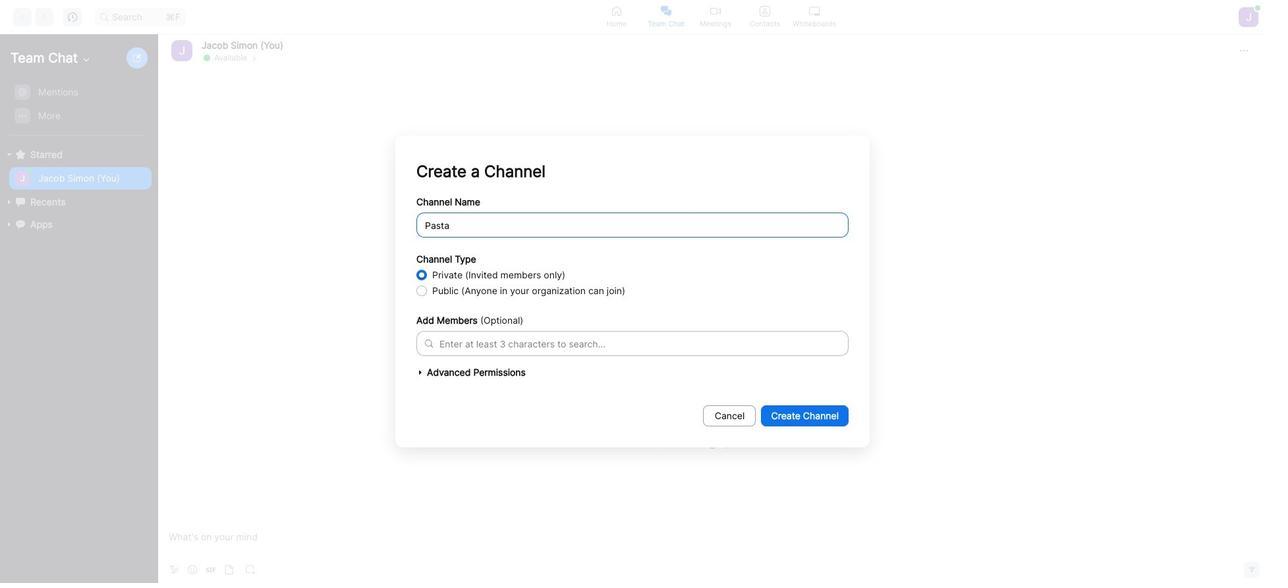 Task type: vqa. For each thing, say whether or not it's contained in the screenshot.
Team Chat Button
no



Task type: describe. For each thing, give the bounding box(es) containing it.
screenshot image
[[246, 566, 255, 575]]

star image
[[16, 150, 25, 159]]

Channel Type, Public (Anyone in your organization can join) button
[[416, 286, 427, 297]]

2 chevron right small image from the top
[[251, 54, 259, 62]]

1 chevron right small image from the top
[[251, 53, 259, 62]]

star image
[[16, 150, 25, 159]]

screenshot image
[[246, 566, 255, 575]]

team chat image
[[661, 6, 672, 16]]

starred tree item
[[5, 144, 152, 166]]

new image
[[133, 54, 141, 62]]

video on image
[[710, 6, 721, 16]]



Task type: locate. For each thing, give the bounding box(es) containing it.
online image
[[204, 54, 210, 61], [204, 54, 210, 61]]

triangle right image
[[416, 369, 424, 377]]

home small image
[[612, 6, 622, 16], [612, 6, 622, 16]]

magnifier image
[[425, 340, 433, 348]]

None text field
[[440, 337, 442, 351]]

channel type, public (anyone in your organization can join) image
[[416, 286, 427, 297]]

tree
[[0, 79, 156, 249]]

magnifier image
[[100, 13, 108, 21], [100, 13, 108, 21], [425, 340, 433, 348]]

channel type, private (invited members only) image
[[416, 270, 427, 281]]

e.g. Happy Crew text field
[[416, 213, 849, 238]]

option group
[[416, 268, 849, 299]]

team chat image
[[661, 6, 672, 16]]

profile contact image
[[760, 6, 770, 16], [760, 6, 770, 16]]

whiteboard small image
[[809, 6, 820, 16], [809, 6, 820, 16]]

chevron right small image
[[251, 53, 259, 62], [251, 54, 259, 62]]

group
[[0, 80, 152, 136]]

video on image
[[710, 6, 721, 16]]

Channel Type, Private (Invited members only) button
[[416, 270, 427, 281]]

triangle right image
[[5, 151, 13, 159], [5, 151, 13, 159], [416, 369, 424, 377]]

new image
[[133, 54, 141, 62]]

tab list
[[592, 0, 839, 34]]



